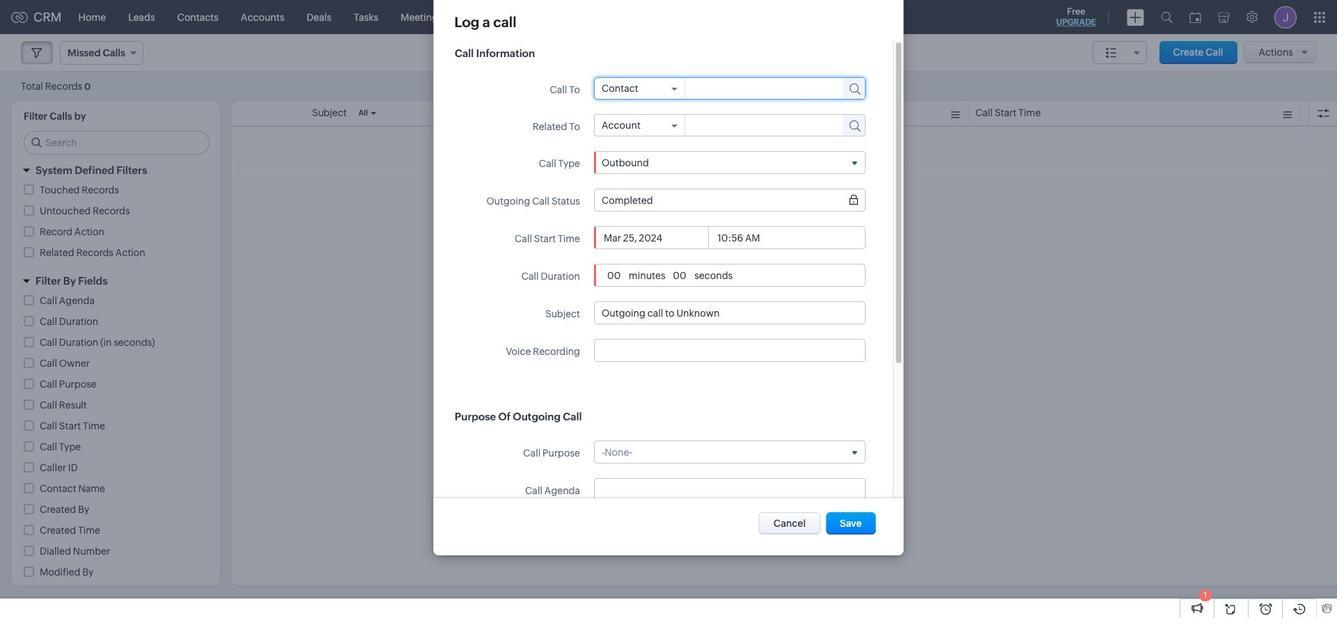 Task type: locate. For each thing, give the bounding box(es) containing it.
calendar image
[[1189, 11, 1201, 23]]

None text field
[[685, 78, 830, 97], [605, 270, 623, 281], [671, 270, 689, 281], [601, 307, 858, 319], [601, 484, 858, 495], [685, 78, 830, 97], [605, 270, 623, 281], [671, 270, 689, 281], [601, 307, 858, 319], [601, 484, 858, 495]]

None button
[[759, 513, 820, 535], [826, 513, 876, 535], [759, 513, 820, 535], [826, 513, 876, 535]]

None field
[[601, 83, 677, 94], [601, 120, 677, 131], [601, 157, 858, 168], [601, 195, 858, 206], [601, 447, 858, 458], [601, 83, 677, 94], [601, 120, 677, 131], [601, 157, 858, 168], [601, 195, 858, 206], [601, 447, 858, 458]]

None text field
[[685, 115, 834, 134]]

search image
[[1161, 11, 1173, 23]]

search element
[[1153, 0, 1181, 34]]



Task type: vqa. For each thing, say whether or not it's contained in the screenshot.
Create Menu icon
yes



Task type: describe. For each thing, give the bounding box(es) containing it.
profile image
[[1274, 6, 1297, 28]]

create menu element
[[1118, 0, 1153, 34]]

profile element
[[1266, 0, 1305, 34]]

hh:mm a text field
[[715, 232, 768, 243]]

logo image
[[11, 11, 28, 23]]

mmm d, yyyy text field
[[601, 232, 708, 243]]

create menu image
[[1127, 9, 1144, 25]]

Search text field
[[24, 132, 209, 154]]



